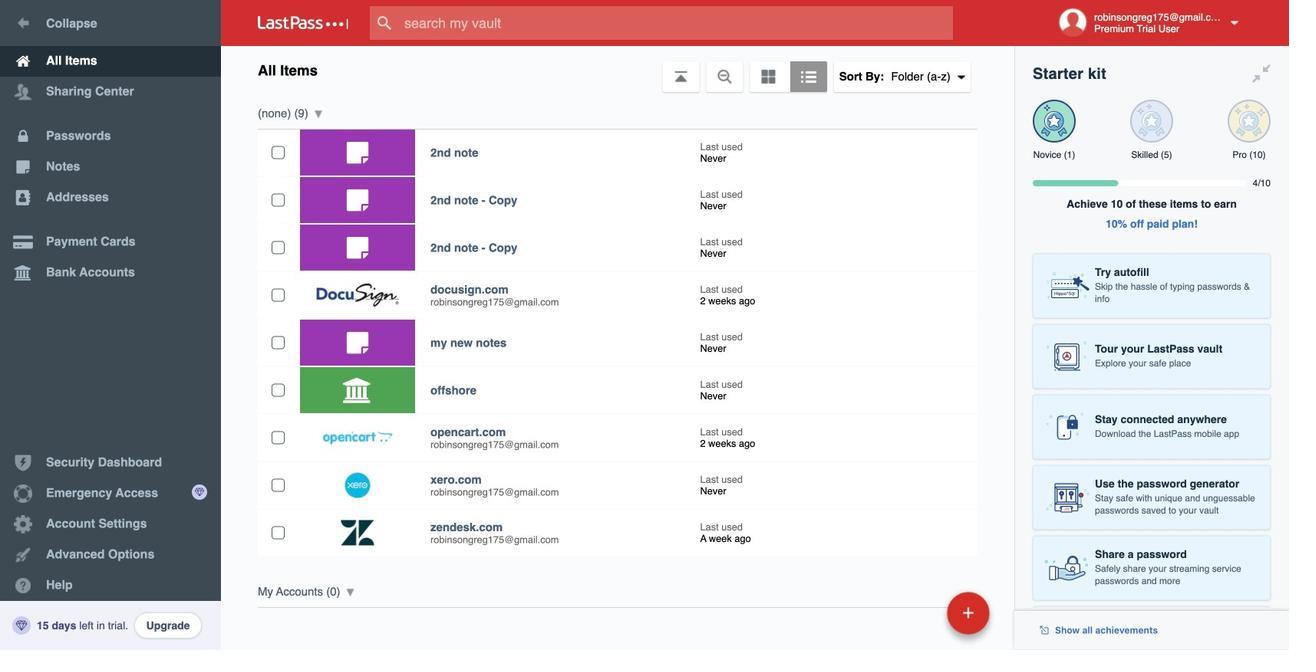 Task type: vqa. For each thing, say whether or not it's contained in the screenshot.
Main content main content
no



Task type: describe. For each thing, give the bounding box(es) containing it.
vault options navigation
[[221, 46, 1015, 92]]

lastpass image
[[258, 16, 348, 30]]

Search search field
[[370, 6, 983, 40]]



Task type: locate. For each thing, give the bounding box(es) containing it.
new item element
[[842, 592, 996, 636]]

new item navigation
[[842, 588, 999, 651]]

search my vault text field
[[370, 6, 983, 40]]

main navigation navigation
[[0, 0, 221, 651]]



